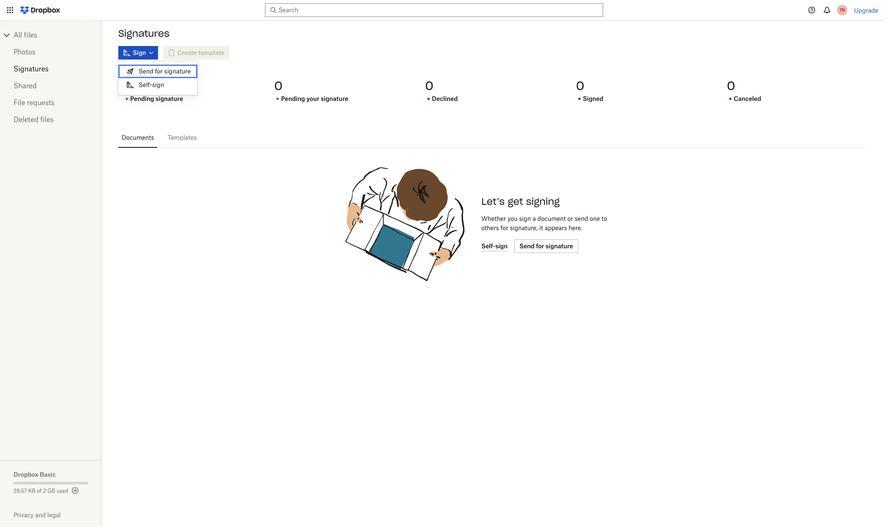 Task type: vqa. For each thing, say whether or not it's contained in the screenshot.
File
yes



Task type: locate. For each thing, give the bounding box(es) containing it.
privacy and legal link
[[14, 512, 101, 519]]

send for signature menu item
[[118, 65, 197, 78]]

0 horizontal spatial pending
[[130, 95, 154, 102]]

send for signature
[[139, 68, 191, 75]]

1 horizontal spatial files
[[40, 115, 54, 124]]

sign inside whether you sign a document or send one to others for signature, it appears here.
[[519, 215, 531, 222]]

4 0 from the left
[[576, 78, 584, 93]]

1 horizontal spatial sign
[[519, 215, 531, 222]]

28.57 kb of 2 gb used
[[14, 488, 68, 495]]

signatures
[[118, 27, 170, 39], [14, 65, 49, 73]]

1 vertical spatial sign
[[519, 215, 531, 222]]

1 horizontal spatial signatures
[[118, 27, 170, 39]]

signature
[[164, 68, 191, 75], [156, 95, 183, 102], [321, 95, 348, 102]]

0 horizontal spatial files
[[24, 31, 37, 39]]

28.57
[[14, 488, 27, 495]]

0 up signed
[[576, 78, 584, 93]]

sign inside menu item
[[152, 81, 164, 88]]

0 for declined
[[425, 78, 433, 93]]

upgrade link
[[854, 7, 878, 14]]

kb
[[28, 488, 36, 495]]

all files
[[14, 31, 37, 39]]

5 0 from the left
[[727, 78, 735, 93]]

sign down send for signature menu item
[[152, 81, 164, 88]]

for
[[155, 68, 163, 75], [501, 224, 508, 232]]

signature inside send for signature menu item
[[164, 68, 191, 75]]

0 horizontal spatial sign
[[152, 81, 164, 88]]

pending for pending your signature
[[281, 95, 305, 102]]

sign
[[152, 81, 164, 88], [519, 215, 531, 222]]

signature,
[[510, 224, 538, 232]]

deleted files link
[[14, 111, 88, 128]]

or
[[567, 215, 573, 222]]

deleted files
[[14, 115, 54, 124]]

1 vertical spatial files
[[40, 115, 54, 124]]

1 horizontal spatial for
[[501, 224, 508, 232]]

dropbox
[[14, 471, 38, 478]]

here.
[[569, 224, 582, 232]]

tab list
[[118, 128, 865, 148]]

whether
[[481, 215, 506, 222]]

0 vertical spatial sign
[[152, 81, 164, 88]]

0 left self-
[[123, 78, 132, 93]]

signature up the self-sign menu item
[[164, 68, 191, 75]]

all files link
[[14, 28, 101, 42]]

1 vertical spatial for
[[501, 224, 508, 232]]

canceled
[[734, 95, 761, 102]]

2 0 from the left
[[274, 78, 283, 93]]

files right the all in the left top of the page
[[24, 31, 37, 39]]

files down file requests link at the top of page
[[40, 115, 54, 124]]

get more space image
[[70, 486, 80, 496]]

whether you sign a document or send one to others for signature, it appears here.
[[481, 215, 607, 232]]

files
[[24, 31, 37, 39], [40, 115, 54, 124]]

self-sign menu item
[[118, 78, 197, 92]]

shared
[[14, 82, 37, 90]]

1 vertical spatial signatures
[[14, 65, 49, 73]]

signing
[[526, 196, 560, 208]]

one
[[590, 215, 600, 222]]

0 horizontal spatial signatures
[[14, 65, 49, 73]]

0 up pending your signature
[[274, 78, 283, 93]]

pending down self-
[[130, 95, 154, 102]]

for down you
[[501, 224, 508, 232]]

sign left a
[[519, 215, 531, 222]]

1 pending from the left
[[130, 95, 154, 102]]

dropbox basic
[[14, 471, 56, 478]]

0
[[123, 78, 132, 93], [274, 78, 283, 93], [425, 78, 433, 93], [576, 78, 584, 93], [727, 78, 735, 93]]

files for all files
[[24, 31, 37, 39]]

0 up declined
[[425, 78, 433, 93]]

signatures up send
[[118, 27, 170, 39]]

appears
[[545, 224, 567, 232]]

2 pending from the left
[[281, 95, 305, 102]]

0 vertical spatial for
[[155, 68, 163, 75]]

1 horizontal spatial pending
[[281, 95, 305, 102]]

for right send
[[155, 68, 163, 75]]

0 for canceled
[[727, 78, 735, 93]]

signatures up shared
[[14, 65, 49, 73]]

0 for pending signature
[[123, 78, 132, 93]]

0 horizontal spatial for
[[155, 68, 163, 75]]

0 vertical spatial files
[[24, 31, 37, 39]]

pending
[[130, 95, 154, 102], [281, 95, 305, 102]]

3 0 from the left
[[425, 78, 433, 93]]

templates tab
[[164, 128, 200, 148]]

pending left your
[[281, 95, 305, 102]]

0 up canceled
[[727, 78, 735, 93]]

signature right your
[[321, 95, 348, 102]]

for inside whether you sign a document or send one to others for signature, it appears here.
[[501, 224, 508, 232]]

1 0 from the left
[[123, 78, 132, 93]]



Task type: describe. For each thing, give the bounding box(es) containing it.
declined
[[432, 95, 458, 102]]

for inside menu item
[[155, 68, 163, 75]]

0 for pending your signature
[[274, 78, 283, 93]]

self-sign
[[139, 81, 164, 88]]

file
[[14, 98, 25, 107]]

let's
[[481, 196, 505, 208]]

a
[[533, 215, 536, 222]]

legal
[[47, 512, 61, 519]]

global header element
[[0, 0, 885, 21]]

templates
[[168, 134, 197, 141]]

send
[[139, 68, 153, 75]]

0 vertical spatial signatures
[[118, 27, 170, 39]]

deleted
[[14, 115, 38, 124]]

gb
[[47, 488, 55, 495]]

get
[[508, 196, 523, 208]]

documents tab
[[118, 128, 157, 148]]

2
[[43, 488, 46, 495]]

pending for pending signature
[[130, 95, 154, 102]]

send
[[575, 215, 588, 222]]

requests
[[27, 98, 55, 107]]

signature down the self-sign menu item
[[156, 95, 183, 102]]

files for deleted files
[[40, 115, 54, 124]]

pending signature
[[130, 95, 183, 102]]

and
[[35, 512, 46, 519]]

0 for signed
[[576, 78, 584, 93]]

documents
[[122, 134, 154, 141]]

it
[[539, 224, 543, 232]]

file requests
[[14, 98, 55, 107]]

basic
[[40, 471, 56, 478]]

file requests link
[[14, 94, 88, 111]]

let's get signing
[[481, 196, 560, 208]]

pending your signature
[[281, 95, 348, 102]]

signature for pending your signature
[[321, 95, 348, 102]]

others
[[481, 224, 499, 232]]

photos link
[[14, 44, 88, 60]]

signature for send for signature
[[164, 68, 191, 75]]

self-
[[139, 81, 152, 88]]

document
[[537, 215, 566, 222]]

upgrade
[[854, 7, 878, 14]]

of
[[37, 488, 42, 495]]

all
[[14, 31, 22, 39]]

dropbox logo - go to the homepage image
[[17, 3, 63, 17]]

tab list containing documents
[[118, 128, 865, 148]]

signatures link
[[14, 60, 88, 77]]

photos
[[14, 48, 35, 56]]

you
[[507, 215, 518, 222]]

to
[[602, 215, 607, 222]]

your
[[306, 95, 319, 102]]

used
[[57, 488, 68, 495]]

privacy and legal
[[14, 512, 61, 519]]

signed
[[583, 95, 603, 102]]

privacy
[[14, 512, 34, 519]]

shared link
[[14, 77, 88, 94]]



